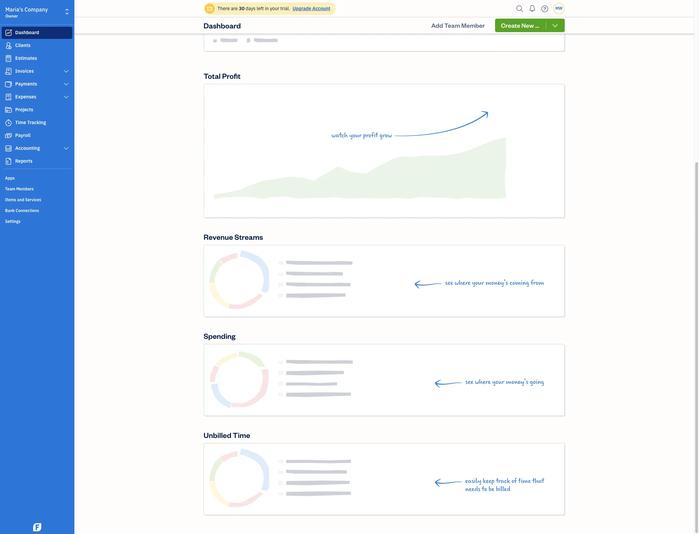 Task type: vqa. For each thing, say whether or not it's contained in the screenshot.
learn corresponding to Manage Expense Categories
no



Task type: describe. For each thing, give the bounding box(es) containing it.
from
[[531, 279, 544, 287]]

bank
[[5, 208, 15, 213]]

chevron large down image for payments
[[63, 82, 69, 87]]

tracking
[[27, 119, 46, 126]]

expense image
[[4, 94, 13, 100]]

profit
[[222, 71, 241, 81]]

and
[[17, 197, 24, 202]]

total profit
[[204, 71, 241, 81]]

reports link
[[2, 155, 72, 167]]

grow
[[380, 132, 392, 139]]

mw
[[556, 6, 563, 11]]

payroll
[[15, 132, 31, 138]]

easily
[[465, 477, 481, 485]]

account
[[312, 5, 330, 12]]

team inside main element
[[5, 186, 15, 191]]

time tracking
[[15, 119, 46, 126]]

bank connections link
[[2, 205, 72, 215]]

projects
[[15, 107, 33, 113]]

…
[[535, 21, 539, 29]]

dashboard inside main element
[[15, 29, 39, 36]]

streams
[[234, 232, 263, 242]]

going
[[530, 378, 544, 386]]

needs
[[465, 486, 481, 493]]

owner
[[5, 14, 18, 19]]

invoices link
[[2, 65, 72, 77]]

money's for going
[[506, 378, 528, 386]]

time tracking link
[[2, 117, 72, 129]]

member
[[461, 21, 485, 29]]

items and services link
[[2, 195, 72, 205]]

new
[[522, 21, 534, 29]]

team members link
[[2, 184, 72, 194]]

where for see where your money's going
[[475, 378, 491, 386]]

project image
[[4, 107, 13, 113]]

upgrade account link
[[291, 5, 330, 12]]

profit
[[363, 132, 378, 139]]

there
[[218, 5, 230, 12]]

clients link
[[2, 40, 72, 52]]

accounting
[[15, 145, 40, 151]]

main element
[[0, 0, 91, 534]]

team members
[[5, 186, 34, 191]]

chevron large down image for accounting
[[63, 146, 69, 151]]

unbilled time
[[204, 430, 250, 440]]

time inside main element
[[15, 119, 26, 126]]

go to help image
[[540, 4, 550, 14]]

easily keep track of time that needs to be billed
[[465, 477, 544, 493]]

add
[[431, 21, 443, 29]]

estimate image
[[4, 55, 13, 62]]

watch your profit grow
[[332, 132, 392, 139]]

left
[[257, 5, 264, 12]]

be
[[489, 486, 495, 493]]

revenue
[[204, 232, 233, 242]]

maria's company owner
[[5, 6, 48, 19]]

payroll link
[[2, 130, 72, 142]]

see where your money's coming from
[[445, 279, 544, 287]]

see for see where your money's coming from
[[445, 279, 453, 287]]

chart image
[[4, 145, 13, 152]]

revenue streams
[[204, 232, 263, 242]]

chevrondown image
[[551, 22, 559, 29]]

search image
[[515, 4, 525, 14]]

chevron large down image for invoices
[[63, 69, 69, 74]]

add team member button
[[425, 19, 491, 32]]



Task type: locate. For each thing, give the bounding box(es) containing it.
payments link
[[2, 78, 72, 90]]

settings link
[[2, 216, 72, 226]]

0 vertical spatial chevron large down image
[[63, 82, 69, 87]]

0 horizontal spatial team
[[5, 186, 15, 191]]

time
[[519, 477, 531, 485]]

time
[[15, 119, 26, 126], [233, 430, 250, 440]]

upgrade
[[293, 5, 311, 12]]

30
[[239, 5, 245, 12]]

dashboard
[[204, 21, 241, 30], [15, 29, 39, 36]]

company
[[25, 6, 48, 13]]

items and services
[[5, 197, 41, 202]]

1 vertical spatial team
[[5, 186, 15, 191]]

0 horizontal spatial see
[[445, 279, 453, 287]]

client image
[[4, 42, 13, 49]]

estimates
[[15, 55, 37, 61]]

1 vertical spatial chevron large down image
[[63, 146, 69, 151]]

expenses link
[[2, 91, 72, 103]]

money's left coming
[[486, 279, 508, 287]]

your
[[270, 5, 279, 12], [350, 132, 362, 139], [472, 279, 484, 287], [492, 378, 504, 386]]

where for see where your money's coming from
[[455, 279, 471, 287]]

bank connections
[[5, 208, 39, 213]]

keep
[[483, 477, 495, 485]]

1 vertical spatial time
[[233, 430, 250, 440]]

mw button
[[553, 3, 565, 14]]

money's
[[486, 279, 508, 287], [506, 378, 528, 386]]

chevron large down image up "payments" link
[[63, 69, 69, 74]]

trial.
[[280, 5, 290, 12]]

of
[[512, 477, 517, 485]]

dashboard down there
[[204, 21, 241, 30]]

apps link
[[2, 173, 72, 183]]

2 chevron large down image from the top
[[63, 146, 69, 151]]

report image
[[4, 158, 13, 165]]

1 horizontal spatial dashboard
[[204, 21, 241, 30]]

chevron large down image
[[63, 82, 69, 87], [63, 146, 69, 151]]

1 vertical spatial see
[[465, 378, 474, 386]]

money's for coming
[[486, 279, 508, 287]]

0 horizontal spatial where
[[455, 279, 471, 287]]

0 vertical spatial where
[[455, 279, 471, 287]]

time right unbilled
[[233, 430, 250, 440]]

track
[[496, 477, 510, 485]]

0 vertical spatial see
[[445, 279, 453, 287]]

watch
[[332, 132, 348, 139]]

chevron large down image inside accounting link
[[63, 146, 69, 151]]

chevron large down image for expenses
[[63, 94, 69, 100]]

accounting link
[[2, 142, 72, 155]]

notifications image
[[527, 2, 538, 15]]

items
[[5, 197, 16, 202]]

chevron large down image
[[63, 69, 69, 74], [63, 94, 69, 100]]

reports
[[15, 158, 32, 164]]

see where your money's going
[[465, 378, 544, 386]]

total
[[204, 71, 221, 81]]

projects link
[[2, 104, 72, 116]]

money image
[[4, 132, 13, 139]]

2 chevron large down image from the top
[[63, 94, 69, 100]]

1 horizontal spatial team
[[444, 21, 460, 29]]

in
[[265, 5, 269, 12]]

are
[[231, 5, 238, 12]]

1 vertical spatial where
[[475, 378, 491, 386]]

add team member
[[431, 21, 485, 29]]

that
[[533, 477, 544, 485]]

dashboard image
[[4, 29, 13, 36]]

1 chevron large down image from the top
[[63, 82, 69, 87]]

timer image
[[4, 119, 13, 126]]

to
[[482, 486, 487, 493]]

expenses
[[15, 94, 36, 100]]

see for see where your money's going
[[465, 378, 474, 386]]

create new … button
[[495, 19, 565, 32]]

time right timer icon
[[15, 119, 26, 126]]

there are 30 days left in your trial. upgrade account
[[218, 5, 330, 12]]

chevron large down image up "reports" link
[[63, 146, 69, 151]]

0 vertical spatial team
[[444, 21, 460, 29]]

team
[[444, 21, 460, 29], [5, 186, 15, 191]]

apps
[[5, 176, 15, 181]]

clients
[[15, 42, 31, 48]]

crown image
[[206, 5, 213, 12]]

see
[[445, 279, 453, 287], [465, 378, 474, 386]]

1 vertical spatial chevron large down image
[[63, 94, 69, 100]]

0 vertical spatial money's
[[486, 279, 508, 287]]

0 horizontal spatial dashboard
[[15, 29, 39, 36]]

1 chevron large down image from the top
[[63, 69, 69, 74]]

1 vertical spatial money's
[[506, 378, 528, 386]]

1 horizontal spatial see
[[465, 378, 474, 386]]

invoices
[[15, 68, 34, 74]]

chevron large down image inside invoices link
[[63, 69, 69, 74]]

members
[[16, 186, 34, 191]]

settings
[[5, 219, 21, 224]]

1 horizontal spatial time
[[233, 430, 250, 440]]

0 vertical spatial chevron large down image
[[63, 69, 69, 74]]

team inside button
[[444, 21, 460, 29]]

create
[[501, 21, 520, 29]]

connections
[[16, 208, 39, 213]]

days
[[246, 5, 256, 12]]

team right add on the top
[[444, 21, 460, 29]]

money's left going
[[506, 378, 528, 386]]

payment image
[[4, 81, 13, 88]]

dashboard up clients
[[15, 29, 39, 36]]

unbilled
[[204, 430, 231, 440]]

payments
[[15, 81, 37, 87]]

services
[[25, 197, 41, 202]]

where
[[455, 279, 471, 287], [475, 378, 491, 386]]

dashboard link
[[2, 27, 72, 39]]

create new …
[[501, 21, 539, 29]]

chevron large down image up expenses link
[[63, 82, 69, 87]]

spending
[[204, 331, 236, 341]]

coming
[[510, 279, 529, 287]]

billed
[[496, 486, 510, 493]]

estimates link
[[2, 52, 72, 65]]

invoice image
[[4, 68, 13, 75]]

maria's
[[5, 6, 23, 13]]

freshbooks image
[[32, 523, 43, 531]]

chevron large down image down "payments" link
[[63, 94, 69, 100]]

0 horizontal spatial time
[[15, 119, 26, 126]]

team down apps
[[5, 186, 15, 191]]

0 vertical spatial time
[[15, 119, 26, 126]]

1 horizontal spatial where
[[475, 378, 491, 386]]



